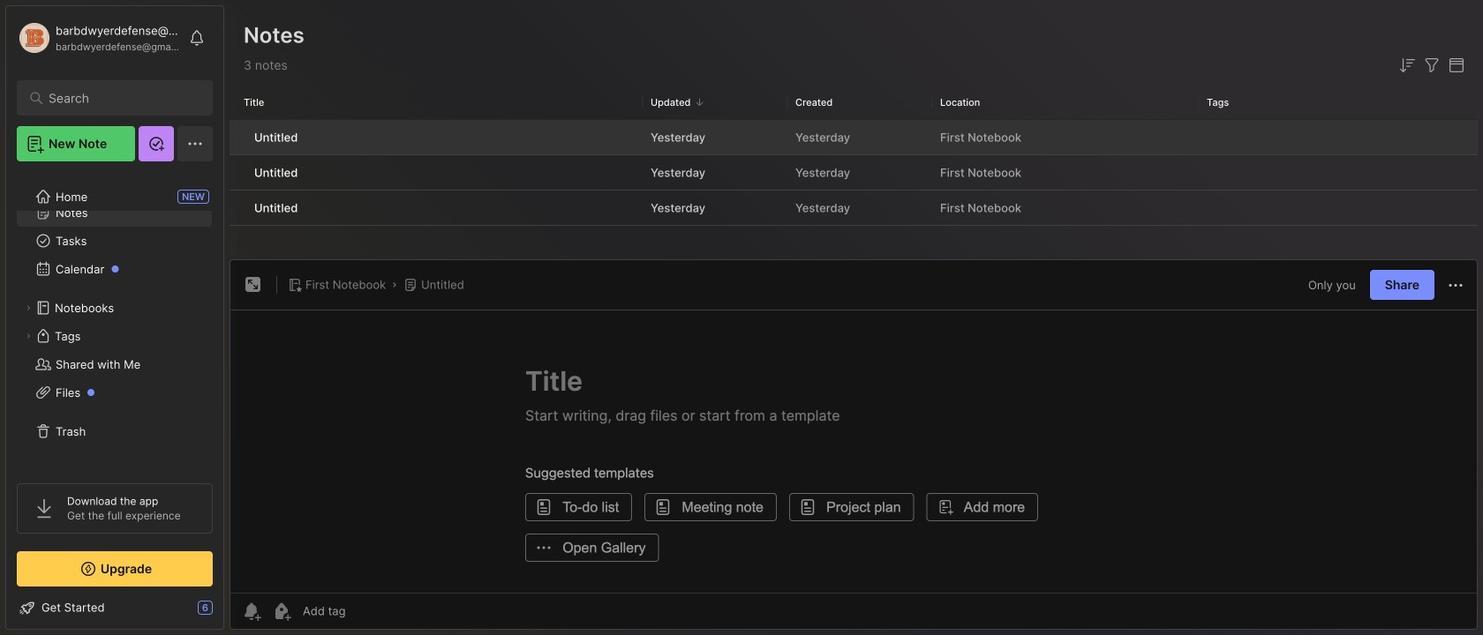 Task type: vqa. For each thing, say whether or not it's contained in the screenshot.
middle cell
yes



Task type: locate. For each thing, give the bounding box(es) containing it.
main element
[[0, 0, 230, 636]]

More actions field
[[1445, 274, 1466, 296]]

add filters image
[[1421, 55, 1443, 76]]

None search field
[[49, 87, 189, 109]]

row group
[[230, 120, 1478, 227]]

cell
[[230, 120, 244, 155], [230, 155, 244, 190], [230, 191, 244, 225]]

2 vertical spatial cell
[[230, 191, 244, 225]]

click to collapse image
[[223, 603, 236, 624]]

note window element
[[230, 260, 1478, 635]]

Sort options field
[[1397, 55, 1418, 76]]

expand note image
[[243, 275, 264, 296]]

1 vertical spatial cell
[[230, 155, 244, 190]]

add tag image
[[271, 601, 292, 622]]

0 vertical spatial cell
[[230, 120, 244, 155]]

more actions image
[[1445, 275, 1466, 296]]

tree
[[6, 170, 223, 468]]

none search field inside main element
[[49, 87, 189, 109]]

expand notebooks image
[[23, 303, 34, 313]]

expand tags image
[[23, 331, 34, 342]]



Task type: describe. For each thing, give the bounding box(es) containing it.
2 cell from the top
[[230, 155, 244, 190]]

Add tag field
[[301, 604, 433, 619]]

Help and Learning task checklist field
[[6, 594, 223, 622]]

1 cell from the top
[[230, 120, 244, 155]]

add a reminder image
[[241, 601, 262, 622]]

Add filters field
[[1421, 55, 1443, 76]]

Note Editor text field
[[230, 310, 1477, 593]]

tree inside main element
[[6, 170, 223, 468]]

Account field
[[17, 20, 180, 56]]

Search text field
[[49, 90, 189, 107]]

View options field
[[1443, 55, 1467, 76]]

3 cell from the top
[[230, 191, 244, 225]]



